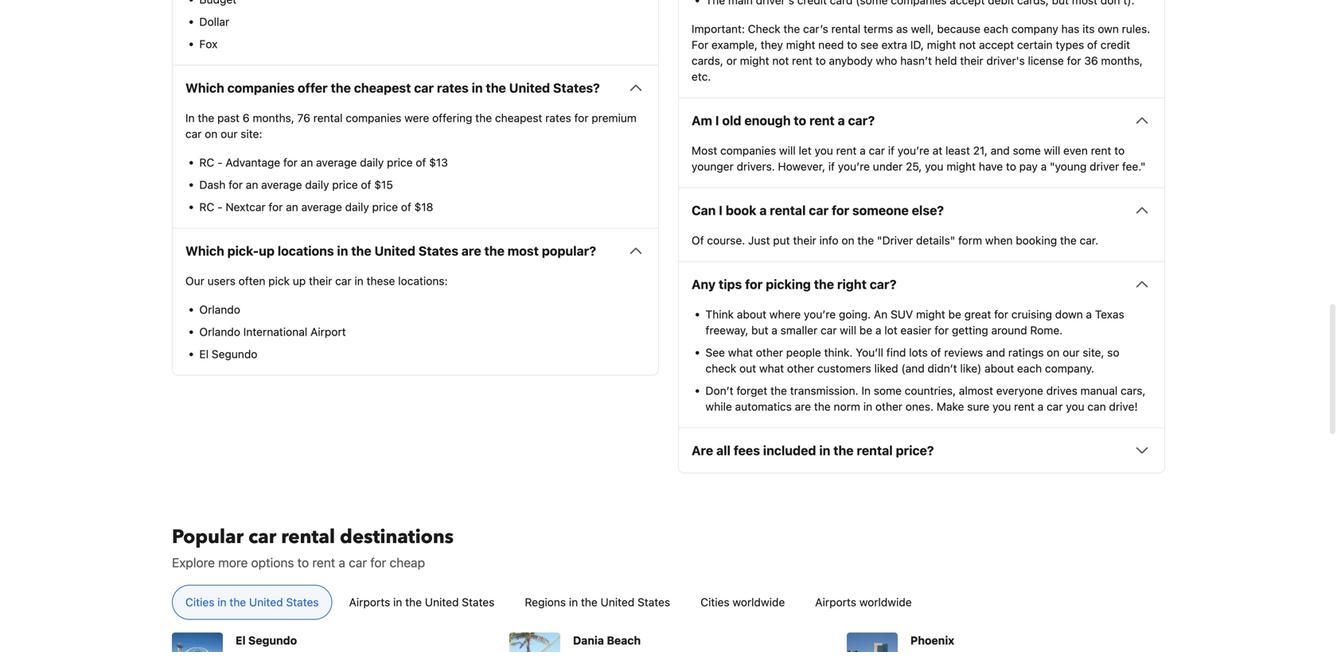 Task type: vqa. For each thing, say whether or not it's contained in the screenshot.
pick
yes



Task type: locate. For each thing, give the bounding box(es) containing it.
0 vertical spatial orlando
[[199, 303, 240, 316]]

0 vertical spatial be
[[949, 308, 962, 321]]

1 horizontal spatial their
[[793, 234, 817, 247]]

2 horizontal spatial will
[[1044, 144, 1061, 157]]

other left ones.
[[876, 400, 903, 413]]

worldwide for cities worldwide
[[733, 596, 785, 609]]

average down dash for an average daily price of $15
[[301, 200, 342, 214]]

2 horizontal spatial on
[[1047, 346, 1060, 359]]

need
[[819, 38, 844, 51]]

1 vertical spatial are
[[795, 400, 811, 413]]

will down going.
[[840, 324, 857, 337]]

up inside dropdown button
[[259, 243, 275, 259]]

1 horizontal spatial an
[[286, 200, 298, 214]]

united inside button
[[601, 596, 635, 609]]

el segundo
[[199, 348, 258, 361], [236, 634, 297, 647]]

1 horizontal spatial each
[[1017, 362, 1042, 375]]

cheapest inside which companies offer the cheapest car rates  in the united states? dropdown button
[[354, 80, 411, 95]]

2 vertical spatial their
[[309, 274, 332, 288]]

el down cities in the united states button
[[236, 634, 246, 647]]

0 vertical spatial months,
[[1101, 54, 1143, 67]]

0 vertical spatial average
[[316, 156, 357, 169]]

etc.
[[692, 70, 711, 83]]

2 horizontal spatial other
[[876, 400, 903, 413]]

el down orlando international airport
[[199, 348, 209, 361]]

in right included
[[819, 443, 831, 458]]

in inside don't forget the transmission. in some countries, almost everyone drives manual cars, while automatics are the norm in other ones. make sure you rent a car you can drive!
[[864, 400, 873, 413]]

you'll
[[856, 346, 884, 359]]

0 vertical spatial in
[[185, 111, 195, 124]]

liked
[[875, 362, 899, 375]]

1 vertical spatial orlando
[[199, 325, 240, 339]]

united
[[509, 80, 550, 95], [375, 243, 416, 259], [249, 596, 283, 609], [425, 596, 459, 609], [601, 596, 635, 609]]

cards,
[[692, 54, 724, 67]]

1 horizontal spatial will
[[840, 324, 857, 337]]

company
[[1012, 22, 1059, 35]]

2 worldwide from the left
[[860, 596, 912, 609]]

for right dash
[[229, 178, 243, 191]]

0 vertical spatial which
[[185, 80, 224, 95]]

1 vertical spatial rates
[[545, 111, 571, 124]]

a inside don't forget the transmission. in some countries, almost everyone drives manual cars, while automatics are the norm in other ones. make sure you rent a car you can drive!
[[1038, 400, 1044, 413]]

airports for airports worldwide
[[815, 596, 857, 609]]

are inside dropdown button
[[462, 243, 481, 259]]

of inside see what other people think. you'll find lots of reviews and ratings on our site, so check out what other customers liked (and didn't like) about each company.
[[931, 346, 941, 359]]

i inside dropdown button
[[716, 113, 719, 128]]

daily up rc - nextcar for an average daily price of $18
[[305, 178, 329, 191]]

forget
[[737, 384, 768, 397]]

pick
[[268, 274, 290, 288]]

1 vertical spatial what
[[759, 362, 784, 375]]

cities in the united states button
[[172, 585, 332, 620]]

0 horizontal spatial our
[[221, 127, 238, 140]]

in inside don't forget the transmission. in some countries, almost everyone drives manual cars, while automatics are the norm in other ones. make sure you rent a car you can drive!
[[862, 384, 871, 397]]

car.
[[1080, 234, 1099, 247]]

for inside dropdown button
[[745, 277, 763, 292]]

companies inside most companies will let you rent a car if you're at least 21, and some will even rent to younger drivers. however, if you're under 25, you might have to pay a "young driver fee."
[[720, 144, 776, 157]]

rates down states?
[[545, 111, 571, 124]]

2 rc from the top
[[199, 200, 214, 214]]

rent inside don't forget the transmission. in some countries, almost everyone drives manual cars, while automatics are the norm in other ones. make sure you rent a car you can drive!
[[1014, 400, 1035, 413]]

1 vertical spatial daily
[[305, 178, 329, 191]]

1 horizontal spatial about
[[985, 362, 1014, 375]]

0 horizontal spatial what
[[728, 346, 753, 359]]

i left old
[[716, 113, 719, 128]]

0 horizontal spatial an
[[246, 178, 258, 191]]

1 airports from the left
[[349, 596, 390, 609]]

1 horizontal spatial not
[[959, 38, 976, 51]]

else?
[[912, 203, 944, 218]]

pay
[[1020, 160, 1038, 173]]

1 rc from the top
[[199, 156, 214, 169]]

1 vertical spatial and
[[986, 346, 1006, 359]]

rc for rc - advantage for an average daily price of $13
[[199, 156, 214, 169]]

daily for nextcar
[[345, 200, 369, 214]]

any tips for picking the right car? button
[[692, 275, 1152, 294]]

1 horizontal spatial if
[[888, 144, 895, 157]]

rc - advantage for an average daily price of $13
[[199, 156, 448, 169]]

states inside dropdown button
[[419, 243, 459, 259]]

$18
[[414, 200, 433, 214]]

a right book
[[760, 203, 767, 218]]

of inside 'important: check the car's rental terms as well, because each company has its own rules. for example, they might need to see extra id, might not accept certain types of credit cards, or might not rent to anybody who hasn't held their driver's license for 36 months, etc.'
[[1087, 38, 1098, 51]]

1 horizontal spatial what
[[759, 362, 784, 375]]

an
[[301, 156, 313, 169], [246, 178, 258, 191], [286, 200, 298, 214]]

and inside most companies will let you rent a car if you're at least 21, and some will even rent to younger drivers. however, if you're under 25, you might have to pay a "young driver fee."
[[991, 144, 1010, 157]]

regions in the united states button
[[511, 585, 684, 620]]

which up past
[[185, 80, 224, 95]]

might up easier
[[916, 308, 946, 321]]

0 vertical spatial daily
[[360, 156, 384, 169]]

car inside in the past 6 months, 76 rental companies were offering the cheapest rates for premium car on our site:
[[185, 127, 202, 140]]

months, down credit
[[1101, 54, 1143, 67]]

0 horizontal spatial in
[[185, 111, 195, 124]]

1 vertical spatial be
[[860, 324, 873, 337]]

i
[[716, 113, 719, 128], [719, 203, 723, 218]]

0 vertical spatial you're
[[898, 144, 930, 157]]

pick-
[[227, 243, 259, 259]]

1 vertical spatial not
[[772, 54, 789, 67]]

average down "advantage"
[[261, 178, 302, 191]]

0 vertical spatial cheapest
[[354, 80, 411, 95]]

rent inside 'am i old enough to rent a car?' dropdown button
[[810, 113, 835, 128]]

in down the cheap
[[393, 596, 402, 609]]

orlando international airport
[[199, 325, 346, 339]]

0 vertical spatial car?
[[848, 113, 875, 128]]

on right info on the right top of page
[[842, 234, 855, 247]]

see what other people think. you'll find lots of reviews and ratings on our site, so check out what other customers liked (and didn't like) about each company.
[[706, 346, 1120, 375]]

options
[[251, 556, 294, 571]]

1 horizontal spatial up
[[293, 274, 306, 288]]

1 horizontal spatial are
[[795, 400, 811, 413]]

0 vertical spatial price
[[387, 156, 413, 169]]

0 vertical spatial are
[[462, 243, 481, 259]]

2 orlando from the top
[[199, 325, 240, 339]]

their right held
[[960, 54, 984, 67]]

2 horizontal spatial their
[[960, 54, 984, 67]]

"driver
[[877, 234, 913, 247]]

rent right the options
[[312, 556, 335, 571]]

segundo down cities in the united states button
[[248, 634, 297, 647]]

tab list
[[159, 585, 1178, 621]]

companies up 6
[[227, 80, 295, 95]]

not down 'because'
[[959, 38, 976, 51]]

a
[[838, 113, 845, 128], [860, 144, 866, 157], [1041, 160, 1047, 173], [760, 203, 767, 218], [1086, 308, 1092, 321], [772, 324, 778, 337], [876, 324, 882, 337], [1038, 400, 1044, 413], [339, 556, 345, 571]]

2 vertical spatial you're
[[804, 308, 836, 321]]

car left 'these' in the top left of the page
[[335, 274, 352, 288]]

rental up the options
[[281, 524, 335, 551]]

about
[[737, 308, 767, 321], [985, 362, 1014, 375]]

just
[[748, 234, 770, 247]]

for inside popular car rental destinations explore more options to rent a car for cheap
[[370, 556, 386, 571]]

- for nextcar
[[217, 200, 223, 214]]

rent down everyone
[[1014, 400, 1035, 413]]

0 horizontal spatial rates
[[437, 80, 469, 95]]

car?
[[848, 113, 875, 128], [870, 277, 897, 292]]

each inside 'important: check the car's rental terms as well, because each company has its own rules. for example, they might need to see extra id, might not accept certain types of credit cards, or might not rent to anybody who hasn't held their driver's license for 36 months, etc.'
[[984, 22, 1009, 35]]

nextcar
[[226, 200, 266, 214]]

companies inside in the past 6 months, 76 rental companies were offering the cheapest rates for premium car on our site:
[[346, 111, 402, 124]]

0 vertical spatial i
[[716, 113, 719, 128]]

or
[[727, 54, 737, 67]]

1 vertical spatial cheapest
[[495, 111, 542, 124]]

not
[[959, 38, 976, 51], [772, 54, 789, 67]]

0 horizontal spatial not
[[772, 54, 789, 67]]

0 horizontal spatial about
[[737, 308, 767, 321]]

airports worldwide button
[[802, 585, 926, 620]]

don't
[[706, 384, 734, 397]]

of up 36
[[1087, 38, 1098, 51]]

rent up let
[[810, 113, 835, 128]]

0 vertical spatial rc
[[199, 156, 214, 169]]

are left most
[[462, 243, 481, 259]]

months, up site:
[[253, 111, 294, 124]]

0 horizontal spatial you're
[[804, 308, 836, 321]]

not down they
[[772, 54, 789, 67]]

up right 'pick' at the top of the page
[[293, 274, 306, 288]]

you're up 25,
[[898, 144, 930, 157]]

1 - from the top
[[217, 156, 223, 169]]

united for regions in the united states
[[601, 596, 635, 609]]

0 horizontal spatial each
[[984, 22, 1009, 35]]

0 vertical spatial rates
[[437, 80, 469, 95]]

a inside popular car rental destinations explore more options to rent a car for cheap
[[339, 556, 345, 571]]

an for advantage
[[301, 156, 313, 169]]

rental right 76
[[313, 111, 343, 124]]

in left past
[[185, 111, 195, 124]]

cheapest inside in the past 6 months, 76 rental companies were offering the cheapest rates for premium car on our site:
[[495, 111, 542, 124]]

states for cities in the united states
[[286, 596, 319, 609]]

rc for rc - nextcar for an average daily price of $18
[[199, 200, 214, 214]]

i inside dropdown button
[[719, 203, 723, 218]]

2 cities from the left
[[701, 596, 730, 609]]

1 vertical spatial companies
[[346, 111, 402, 124]]

2 horizontal spatial an
[[301, 156, 313, 169]]

don't forget the transmission. in some countries, almost everyone drives manual cars, while automatics are the norm in other ones. make sure you rent a car you can drive!
[[706, 384, 1146, 413]]

on down past
[[205, 127, 218, 140]]

for down states?
[[574, 111, 589, 124]]

around
[[992, 324, 1028, 337]]

0 vertical spatial about
[[737, 308, 767, 321]]

0 vertical spatial on
[[205, 127, 218, 140]]

1 horizontal spatial rates
[[545, 111, 571, 124]]

1 vertical spatial in
[[862, 384, 871, 397]]

which up our
[[185, 243, 224, 259]]

popular?
[[542, 243, 596, 259]]

2 horizontal spatial you're
[[898, 144, 930, 157]]

1 which from the top
[[185, 80, 224, 95]]

0 vertical spatial segundo
[[212, 348, 258, 361]]

2 vertical spatial daily
[[345, 200, 369, 214]]

2 vertical spatial an
[[286, 200, 298, 214]]

old
[[722, 113, 742, 128]]

picking
[[766, 277, 811, 292]]

up up 'pick' at the top of the page
[[259, 243, 275, 259]]

think.
[[824, 346, 853, 359]]

in the past 6 months, 76 rental companies were offering the cheapest rates for premium car on our site:
[[185, 111, 637, 140]]

included
[[763, 443, 816, 458]]

1 orlando from the top
[[199, 303, 240, 316]]

the inside 'important: check the car's rental terms as well, because each company has its own rules. for example, they might need to see extra id, might not accept certain types of credit cards, or might not rent to anybody who hasn't held their driver's license for 36 months, etc.'
[[784, 22, 800, 35]]

0 horizontal spatial other
[[756, 346, 783, 359]]

states up locations:
[[419, 243, 459, 259]]

el segundo down orlando international airport
[[199, 348, 258, 361]]

what up out
[[728, 346, 753, 359]]

0 vertical spatial some
[[1013, 144, 1041, 157]]

our up company. at the right of page
[[1063, 346, 1080, 359]]

be
[[949, 308, 962, 321], [860, 324, 873, 337]]

freeway,
[[706, 324, 749, 337]]

worldwide inside airports worldwide button
[[860, 596, 912, 609]]

2 vertical spatial other
[[876, 400, 903, 413]]

cheapest right offering
[[495, 111, 542, 124]]

popular car rental destinations explore more options to rent a car for cheap
[[172, 524, 454, 571]]

in inside button
[[569, 596, 578, 609]]

1 vertical spatial other
[[787, 362, 815, 375]]

a down anybody
[[838, 113, 845, 128]]

some inside most companies will let you rent a car if you're at least 21, and some will even rent to younger drivers. however, if you're under 25, you might have to pay a "young driver fee."
[[1013, 144, 1041, 157]]

for right tips
[[745, 277, 763, 292]]

price up $15
[[387, 156, 413, 169]]

in right norm
[[864, 400, 873, 413]]

international
[[243, 325, 307, 339]]

el segundo down cities in the united states button
[[236, 634, 297, 647]]

car up were
[[414, 80, 434, 95]]

united up 'these' in the top left of the page
[[375, 243, 416, 259]]

price down rc - advantage for an average daily price of $13
[[332, 178, 358, 191]]

rental left price?
[[857, 443, 893, 458]]

and up the have
[[991, 144, 1010, 157]]

are
[[462, 243, 481, 259], [795, 400, 811, 413]]

rates inside in the past 6 months, 76 rental companies were offering the cheapest rates for premium car on our site:
[[545, 111, 571, 124]]

0 horizontal spatial worldwide
[[733, 596, 785, 609]]

in right the regions
[[569, 596, 578, 609]]

of up 'didn't'
[[931, 346, 941, 359]]

see
[[706, 346, 725, 359]]

car up dash
[[185, 127, 202, 140]]

will
[[779, 144, 796, 157], [1044, 144, 1061, 157], [840, 324, 857, 337]]

1 vertical spatial segundo
[[248, 634, 297, 647]]

its
[[1083, 22, 1095, 35]]

on up company. at the right of page
[[1047, 346, 1060, 359]]

1 cities from the left
[[185, 596, 215, 609]]

each down ratings
[[1017, 362, 1042, 375]]

states up el segundo link
[[286, 596, 319, 609]]

will inside the think about where you're going. an suv might be great for cruising down a texas freeway, but a smaller car will be a lot easier for getting around rome.
[[840, 324, 857, 337]]

car up the options
[[248, 524, 276, 551]]

1 horizontal spatial cheapest
[[495, 111, 542, 124]]

their
[[960, 54, 984, 67], [793, 234, 817, 247], [309, 274, 332, 288]]

company.
[[1045, 362, 1095, 375]]

phoenix link
[[847, 620, 1092, 653]]

which for which companies offer the cheapest car rates  in the united states?
[[185, 80, 224, 95]]

put
[[773, 234, 790, 247]]

form
[[959, 234, 982, 247]]

1 horizontal spatial some
[[1013, 144, 1041, 157]]

on inside in the past 6 months, 76 rental companies were offering the cheapest rates for premium car on our site:
[[205, 127, 218, 140]]

states for airports in the united states
[[462, 596, 495, 609]]

1 vertical spatial -
[[217, 200, 223, 214]]

2 - from the top
[[217, 200, 223, 214]]

states inside button
[[638, 596, 670, 609]]

rent inside 'important: check the car's rental terms as well, because each company has its own rules. for example, they might need to see extra id, might not accept certain types of credit cards, or might not rent to anybody who hasn't held their driver's license for 36 months, etc.'
[[792, 54, 813, 67]]

0 vertical spatial an
[[301, 156, 313, 169]]

rc - nextcar for an average daily price of $18
[[199, 200, 433, 214]]

states?
[[553, 80, 600, 95]]

a down destinations
[[339, 556, 345, 571]]

cheap
[[390, 556, 425, 571]]

1 worldwide from the left
[[733, 596, 785, 609]]

1 vertical spatial if
[[829, 160, 835, 173]]

will up "young
[[1044, 144, 1061, 157]]

1 horizontal spatial other
[[787, 362, 815, 375]]

a down everyone
[[1038, 400, 1044, 413]]

1 horizontal spatial airports
[[815, 596, 857, 609]]

rent inside popular car rental destinations explore more options to rent a car for cheap
[[312, 556, 335, 571]]

1 horizontal spatial our
[[1063, 346, 1080, 359]]

about right like)
[[985, 362, 1014, 375]]

0 vertical spatial our
[[221, 127, 238, 140]]

car down drives
[[1047, 400, 1063, 413]]

their right the put at the right top of the page
[[793, 234, 817, 247]]

other down people
[[787, 362, 815, 375]]

about inside the think about where you're going. an suv might be great for cruising down a texas freeway, but a smaller car will be a lot easier for getting around rome.
[[737, 308, 767, 321]]

rent down car's
[[792, 54, 813, 67]]

an down dash for an average daily price of $15
[[286, 200, 298, 214]]

0 vertical spatial -
[[217, 156, 223, 169]]

an
[[874, 308, 888, 321]]

of for rc - advantage for an average daily price of $13
[[416, 156, 426, 169]]

el
[[199, 348, 209, 361], [236, 634, 246, 647]]

1 vertical spatial about
[[985, 362, 1014, 375]]

car up the under
[[869, 144, 885, 157]]

0 horizontal spatial be
[[860, 324, 873, 337]]

1 horizontal spatial companies
[[346, 111, 402, 124]]

2 which from the top
[[185, 243, 224, 259]]

2 vertical spatial average
[[301, 200, 342, 214]]

united for airports in the united states
[[425, 596, 459, 609]]

and inside see what other people think. you'll find lots of reviews and ratings on our site, so check out what other customers liked (and didn't like) about each company.
[[986, 346, 1006, 359]]

under
[[873, 160, 903, 173]]

driver
[[1090, 160, 1119, 173]]

companies up drivers. on the top right
[[720, 144, 776, 157]]

which pick-up locations in the united states are the most popular?
[[185, 243, 596, 259]]

states for regions in the united states
[[638, 596, 670, 609]]

united up dania beach link
[[601, 596, 635, 609]]

worldwide inside 'cities worldwide' button
[[733, 596, 785, 609]]

someone
[[853, 203, 909, 218]]

an for nextcar
[[286, 200, 298, 214]]

average for advantage
[[316, 156, 357, 169]]

locations
[[278, 243, 334, 259]]

check
[[748, 22, 781, 35]]

each up accept
[[984, 22, 1009, 35]]

united left states?
[[509, 80, 550, 95]]

cities for cities in the united states
[[185, 596, 215, 609]]

1 vertical spatial an
[[246, 178, 258, 191]]

2 vertical spatial price
[[372, 200, 398, 214]]

0 horizontal spatial are
[[462, 243, 481, 259]]

months, inside in the past 6 months, 76 rental companies were offering the cheapest rates for premium car on our site:
[[253, 111, 294, 124]]

average
[[316, 156, 357, 169], [261, 178, 302, 191], [301, 200, 342, 214]]

0 horizontal spatial cheapest
[[354, 80, 411, 95]]

any tips for picking the right car?
[[692, 277, 897, 292]]

of left $18 in the top of the page
[[401, 200, 411, 214]]

the inside button
[[581, 596, 598, 609]]

going.
[[839, 308, 871, 321]]

car up the think.
[[821, 324, 837, 337]]

1 horizontal spatial months,
[[1101, 54, 1143, 67]]

- up dash
[[217, 156, 223, 169]]

sure
[[967, 400, 990, 413]]

price down $15
[[372, 200, 398, 214]]

am i old enough to rent a car?
[[692, 113, 875, 128]]

2 airports from the left
[[815, 596, 857, 609]]

out
[[740, 362, 756, 375]]

- down dash
[[217, 200, 223, 214]]

rental up need
[[832, 22, 861, 35]]

for
[[692, 38, 709, 51]]

if up the under
[[888, 144, 895, 157]]

1 vertical spatial rc
[[199, 200, 214, 214]]

car inside don't forget the transmission. in some countries, almost everyone drives manual cars, while automatics are the norm in other ones. make sure you rent a car you can drive!
[[1047, 400, 1063, 413]]

0 horizontal spatial months,
[[253, 111, 294, 124]]

rates up offering
[[437, 80, 469, 95]]

1 vertical spatial you're
[[838, 160, 870, 173]]

rental inside popular car rental destinations explore more options to rent a car for cheap
[[281, 524, 335, 551]]

for up around
[[994, 308, 1009, 321]]

lots
[[909, 346, 928, 359]]

daily for advantage
[[360, 156, 384, 169]]

airports
[[349, 596, 390, 609], [815, 596, 857, 609]]

2 vertical spatial on
[[1047, 346, 1060, 359]]

car down destinations
[[349, 556, 367, 571]]

a inside can i book a rental car for someone else? dropdown button
[[760, 203, 767, 218]]

have
[[979, 160, 1003, 173]]

0 horizontal spatial airports
[[349, 596, 390, 609]]

rental
[[832, 22, 861, 35], [313, 111, 343, 124], [770, 203, 806, 218], [857, 443, 893, 458], [281, 524, 335, 551]]

daily up 'which pick-up locations in the united states are the most popular?'
[[345, 200, 369, 214]]

1 horizontal spatial in
[[862, 384, 871, 397]]

2 horizontal spatial companies
[[720, 144, 776, 157]]

important: check the car's rental terms as well, because each company has its own rules. for example, they might need to see extra id, might not accept certain types of credit cards, or might not rent to anybody who hasn't held their driver's license for 36 months, etc.
[[692, 22, 1151, 83]]

you're up smaller
[[804, 308, 836, 321]]

companies inside dropdown button
[[227, 80, 295, 95]]

1 vertical spatial el
[[236, 634, 246, 647]]

think about where you're going. an suv might be great for cruising down a texas freeway, but a smaller car will be a lot easier for getting around rome.
[[706, 308, 1125, 337]]

25,
[[906, 160, 922, 173]]

0 vertical spatial and
[[991, 144, 1010, 157]]

i right the can
[[719, 203, 723, 218]]

you're left the under
[[838, 160, 870, 173]]

states up dania beach link
[[638, 596, 670, 609]]



Task type: describe. For each thing, give the bounding box(es) containing it.
united for cities in the united states
[[249, 596, 283, 609]]

airports for airports in the united states
[[349, 596, 390, 609]]

countries,
[[905, 384, 956, 397]]

average for nextcar
[[301, 200, 342, 214]]

site,
[[1083, 346, 1105, 359]]

cities worldwide button
[[687, 585, 799, 620]]

of for see what other people think. you'll find lots of reviews and ratings on our site, so check out what other customers liked (and didn't like) about each company.
[[931, 346, 941, 359]]

accept
[[979, 38, 1014, 51]]

locations:
[[398, 274, 448, 288]]

almost
[[959, 384, 994, 397]]

for right the nextcar
[[269, 200, 283, 214]]

to up anybody
[[847, 38, 858, 51]]

1 vertical spatial price
[[332, 178, 358, 191]]

a right the down
[[1086, 308, 1092, 321]]

to inside popular car rental destinations explore more options to rent a car for cheap
[[297, 556, 309, 571]]

car up info on the right top of page
[[809, 203, 829, 218]]

on inside see what other people think. you'll find lots of reviews and ratings on our site, so check out what other customers liked (and didn't like) about each company.
[[1047, 346, 1060, 359]]

cities worldwide
[[701, 596, 785, 609]]

1 vertical spatial car?
[[870, 277, 897, 292]]

everyone
[[997, 384, 1044, 397]]

car inside the think about where you're going. an suv might be great for cruising down a texas freeway, but a smaller car will be a lot easier for getting around rome.
[[821, 324, 837, 337]]

held
[[935, 54, 957, 67]]

price for $13
[[387, 156, 413, 169]]

id,
[[911, 38, 924, 51]]

rates inside dropdown button
[[437, 80, 469, 95]]

offer
[[298, 80, 328, 95]]

0 vertical spatial if
[[888, 144, 895, 157]]

to up fee."
[[1115, 144, 1125, 157]]

1 vertical spatial their
[[793, 234, 817, 247]]

airports in the united states button
[[336, 585, 508, 620]]

cities for cities worldwide
[[701, 596, 730, 609]]

users
[[207, 274, 236, 288]]

rental inside in the past 6 months, 76 rental companies were offering the cheapest rates for premium car on our site:
[[313, 111, 343, 124]]

can i book a rental car for someone else? button
[[692, 201, 1152, 220]]

1 vertical spatial on
[[842, 234, 855, 247]]

popular
[[172, 524, 244, 551]]

so
[[1108, 346, 1120, 359]]

a right pay
[[1041, 160, 1047, 173]]

you down drives
[[1066, 400, 1085, 413]]

which pick-up locations in the united states are the most popular? button
[[185, 241, 646, 261]]

price for $18
[[372, 200, 398, 214]]

getting
[[952, 324, 989, 337]]

in down the more
[[218, 596, 227, 609]]

0 vertical spatial el segundo
[[199, 348, 258, 361]]

most
[[508, 243, 539, 259]]

1 horizontal spatial be
[[949, 308, 962, 321]]

advantage
[[226, 156, 280, 169]]

our inside in the past 6 months, 76 rental companies were offering the cheapest rates for premium car on our site:
[[221, 127, 238, 140]]

important:
[[692, 22, 745, 35]]

most companies will let you rent a car if you're at least 21, and some will even rent to younger drivers. however, if you're under 25, you might have to pay a "young driver fee."
[[692, 144, 1146, 173]]

0 horizontal spatial will
[[779, 144, 796, 157]]

course.
[[707, 234, 745, 247]]

driver's
[[987, 54, 1025, 67]]

automatics
[[735, 400, 792, 413]]

about inside see what other people think. you'll find lots of reviews and ratings on our site, so check out what other customers liked (and didn't like) about each company.
[[985, 362, 1014, 375]]

might right or
[[740, 54, 769, 67]]

(and
[[902, 362, 925, 375]]

license
[[1028, 54, 1064, 67]]

worldwide for airports worldwide
[[860, 596, 912, 609]]

their inside 'important: check the car's rental terms as well, because each company has its own rules. for example, they might need to see extra id, might not accept certain types of credit cards, or might not rent to anybody who hasn't held their driver's license for 36 months, etc.'
[[960, 54, 984, 67]]

right
[[837, 277, 867, 292]]

you right let
[[815, 144, 833, 157]]

dollar
[[199, 15, 229, 28]]

can i book a rental car for someone else?
[[692, 203, 944, 218]]

often
[[239, 274, 265, 288]]

in right locations
[[337, 243, 348, 259]]

which for which pick-up locations in the united states are the most popular?
[[185, 243, 224, 259]]

explore
[[172, 556, 215, 571]]

1 vertical spatial el segundo
[[236, 634, 297, 647]]

offering
[[432, 111, 472, 124]]

rome.
[[1031, 324, 1063, 337]]

anybody
[[829, 54, 873, 67]]

for right easier
[[935, 324, 949, 337]]

but
[[752, 324, 769, 337]]

down
[[1055, 308, 1083, 321]]

transmission.
[[790, 384, 859, 397]]

to down need
[[816, 54, 826, 67]]

book
[[726, 203, 757, 218]]

certain
[[1017, 38, 1053, 51]]

companies for which
[[227, 80, 295, 95]]

are all fees included in the rental price?
[[692, 443, 934, 458]]

21,
[[973, 144, 988, 157]]

for up dash for an average daily price of $15
[[283, 156, 298, 169]]

has
[[1062, 22, 1080, 35]]

texas
[[1095, 308, 1125, 321]]

0 vertical spatial what
[[728, 346, 753, 359]]

0 horizontal spatial if
[[829, 160, 835, 173]]

a left lot
[[876, 324, 882, 337]]

destinations
[[340, 524, 454, 551]]

details"
[[916, 234, 956, 247]]

dania beach
[[573, 634, 641, 647]]

rent right let
[[836, 144, 857, 157]]

the inside dropdown button
[[814, 277, 834, 292]]

each inside see what other people think. you'll find lots of reviews and ratings on our site, so check out what other customers liked (and didn't like) about each company.
[[1017, 362, 1042, 375]]

customers
[[818, 362, 872, 375]]

might down car's
[[786, 38, 816, 51]]

credit
[[1101, 38, 1130, 51]]

premium
[[592, 111, 637, 124]]

our inside see what other people think. you'll find lots of reviews and ratings on our site, so check out what other customers liked (and didn't like) about each company.
[[1063, 346, 1080, 359]]

rental inside 'important: check the car's rental terms as well, because each company has its own rules. for example, they might need to see extra id, might not accept certain types of credit cards, or might not rent to anybody who hasn't held their driver's license for 36 months, etc.'
[[832, 22, 861, 35]]

like)
[[960, 362, 982, 375]]

orlando for orlando
[[199, 303, 240, 316]]

car's
[[803, 22, 829, 35]]

other inside don't forget the transmission. in some countries, almost everyone drives manual cars, while automatics are the norm in other ones. make sure you rent a car you can drive!
[[876, 400, 903, 413]]

beach
[[607, 634, 641, 647]]

cruising
[[1012, 308, 1052, 321]]

i for can
[[719, 203, 723, 218]]

orlando for orlando international airport
[[199, 325, 240, 339]]

to left pay
[[1006, 160, 1017, 173]]

i for am
[[716, 113, 719, 128]]

0 horizontal spatial their
[[309, 274, 332, 288]]

fee."
[[1122, 160, 1146, 173]]

might inside most companies will let you rent a car if you're at least 21, and some will even rent to younger drivers. however, if you're under 25, you might have to pay a "young driver fee."
[[947, 160, 976, 173]]

rent up "driver"
[[1091, 144, 1112, 157]]

hasn't
[[901, 54, 932, 67]]

price?
[[896, 443, 934, 458]]

for inside in the past 6 months, 76 rental companies were offering the cheapest rates for premium car on our site:
[[574, 111, 589, 124]]

a inside 'am i old enough to rent a car?' dropdown button
[[838, 113, 845, 128]]

$15
[[374, 178, 393, 191]]

might inside the think about where you're going. an suv might be great for cruising down a texas freeway, but a smaller car will be a lot easier for getting around rome.
[[916, 308, 946, 321]]

you're inside the think about where you're going. an suv might be great for cruising down a texas freeway, but a smaller car will be a lot easier for getting around rome.
[[804, 308, 836, 321]]

at
[[933, 144, 943, 157]]

are inside don't forget the transmission. in some countries, almost everyone drives manual cars, while automatics are the norm in other ones. make sure you rent a car you can drive!
[[795, 400, 811, 413]]

rental up the put at the right top of the page
[[770, 203, 806, 218]]

you right sure
[[993, 400, 1011, 413]]

airports in the united states
[[349, 596, 495, 609]]

in inside in the past 6 months, 76 rental companies were offering the cheapest rates for premium car on our site:
[[185, 111, 195, 124]]

1 horizontal spatial el
[[236, 634, 246, 647]]

dash
[[199, 178, 226, 191]]

1 horizontal spatial you're
[[838, 160, 870, 173]]

months, inside 'important: check the car's rental terms as well, because each company has its own rules. for example, they might need to see extra id, might not accept certain types of credit cards, or might not rent to anybody who hasn't held their driver's license for 36 months, etc.'
[[1101, 54, 1143, 67]]

while
[[706, 400, 732, 413]]

tab list containing cities in the united states
[[159, 585, 1178, 621]]

car inside most companies will let you rent a car if you're at least 21, and some will even rent to younger drivers. however, if you're under 25, you might have to pay a "young driver fee."
[[869, 144, 885, 157]]

a right but
[[772, 324, 778, 337]]

some inside don't forget the transmission. in some countries, almost everyone drives manual cars, while automatics are the norm in other ones. make sure you rent a car you can drive!
[[874, 384, 902, 397]]

for inside 'important: check the car's rental terms as well, because each company has its own rules. for example, they might need to see extra id, might not accept certain types of credit cards, or might not rent to anybody who hasn't held their driver's license for 36 months, etc.'
[[1067, 54, 1082, 67]]

dania
[[573, 634, 604, 647]]

reviews
[[944, 346, 983, 359]]

- for advantage
[[217, 156, 223, 169]]

in up offering
[[472, 80, 483, 95]]

0 horizontal spatial el
[[199, 348, 209, 361]]

own
[[1098, 22, 1119, 35]]

dash for an average daily price of $15
[[199, 178, 393, 191]]

any
[[692, 277, 716, 292]]

you down at at the right top
[[925, 160, 944, 173]]

types
[[1056, 38, 1084, 51]]

drivers.
[[737, 160, 775, 173]]

think
[[706, 308, 734, 321]]

a right let
[[860, 144, 866, 157]]

companies for most
[[720, 144, 776, 157]]

manual
[[1081, 384, 1118, 397]]

when
[[985, 234, 1013, 247]]

of left $15
[[361, 178, 371, 191]]

1 vertical spatial average
[[261, 178, 302, 191]]

0 vertical spatial other
[[756, 346, 783, 359]]

enough
[[745, 113, 791, 128]]

example,
[[712, 38, 758, 51]]

find
[[887, 346, 906, 359]]

to inside dropdown button
[[794, 113, 807, 128]]

of for rc - nextcar for an average daily price of $18
[[401, 200, 411, 214]]

norm
[[834, 400, 861, 413]]

because
[[937, 22, 981, 35]]

in left 'these' in the top left of the page
[[355, 274, 364, 288]]

might up held
[[927, 38, 956, 51]]

extra
[[882, 38, 908, 51]]

ratings
[[1009, 346, 1044, 359]]

ones.
[[906, 400, 934, 413]]

1 vertical spatial up
[[293, 274, 306, 288]]

for inside dropdown button
[[832, 203, 850, 218]]

least
[[946, 144, 970, 157]]



